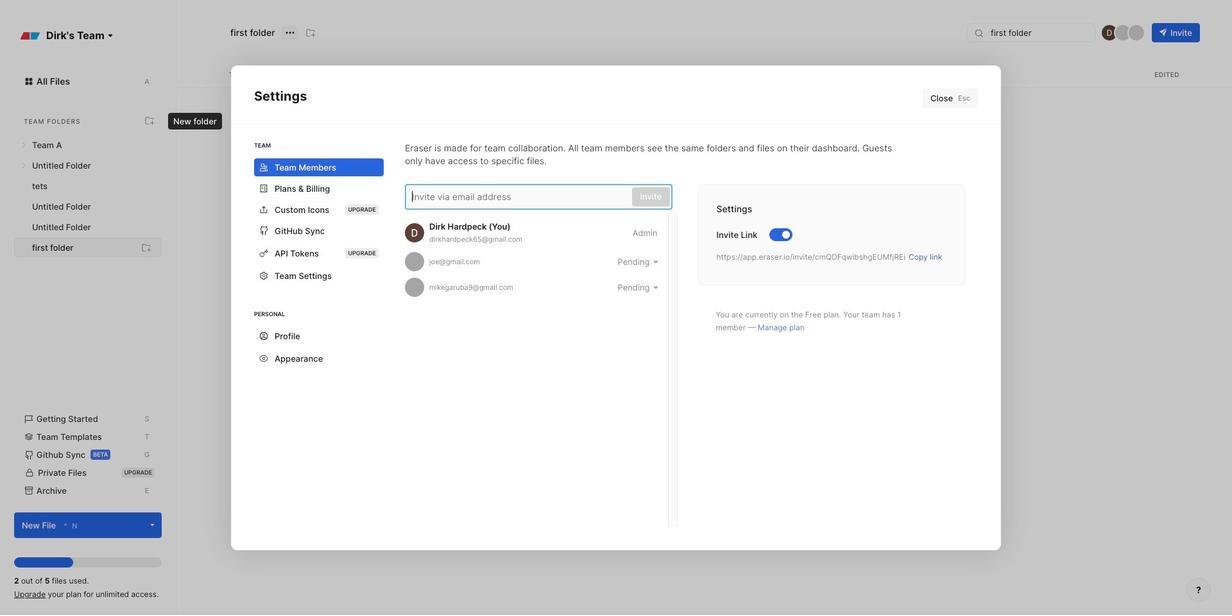 Task type: locate. For each thing, give the bounding box(es) containing it.
Invite via email address text field
[[405, 184, 673, 210]]



Task type: vqa. For each thing, say whether or not it's contained in the screenshot.
the Tokens
no



Task type: describe. For each thing, give the bounding box(es) containing it.
Search  text field
[[990, 27, 1088, 39]]



